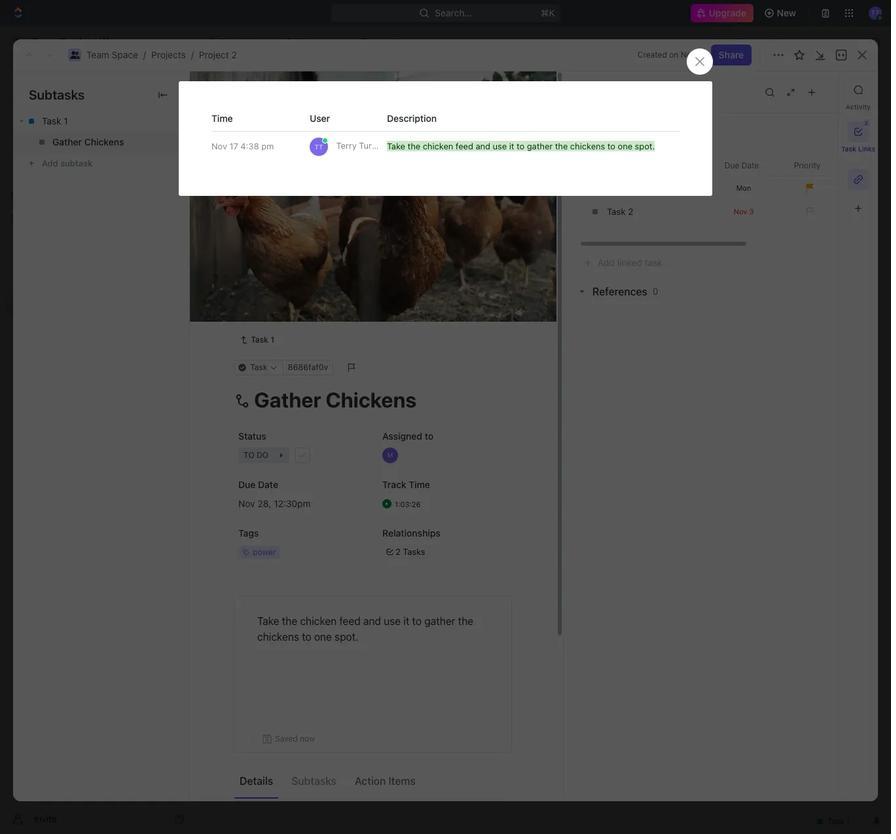 Task type: describe. For each thing, give the bounding box(es) containing it.
8686faf0v button
[[283, 360, 334, 375]]

task down do
[[251, 335, 269, 345]]

space for team space
[[245, 36, 272, 47]]

chickens
[[84, 136, 124, 147]]

1 horizontal spatial gather
[[527, 141, 553, 151]]

inbox
[[31, 90, 54, 102]]

1 vertical spatial spot.
[[335, 631, 359, 643]]

team space
[[220, 36, 272, 47]]

team for team space
[[220, 36, 243, 47]]

0 vertical spatial share
[[734, 36, 759, 47]]

team space, , element inside tree
[[12, 254, 25, 267]]

team space, , element inside the 'team space' link
[[207, 37, 218, 47]]

0 vertical spatial feed
[[456, 141, 474, 151]]

4:38
[[241, 141, 259, 151]]

add task for the leftmost the add task button
[[264, 273, 303, 284]]

now
[[300, 734, 315, 744]]

1 vertical spatial chicken
[[300, 615, 337, 627]]

task 2
[[264, 251, 292, 262]]

links
[[859, 145, 876, 153]]

spaces
[[10, 212, 38, 222]]

dashboards
[[31, 135, 82, 146]]

‎task 2
[[607, 206, 634, 217]]

task sidebar navigation tab list
[[842, 79, 876, 219]]

0 vertical spatial task 1
[[42, 115, 68, 126]]

details button
[[235, 770, 279, 793]]

0 horizontal spatial time
[[212, 112, 233, 124]]

action items
[[355, 775, 416, 787]]

gather chickens link
[[13, 132, 189, 153]]

1 horizontal spatial use
[[493, 141, 507, 151]]

tags
[[239, 527, 259, 539]]

0 vertical spatial one
[[618, 141, 633, 151]]

references
[[593, 286, 648, 297]]

0 horizontal spatial 17
[[230, 141, 238, 151]]

action items button
[[350, 770, 421, 793]]

1 horizontal spatial time
[[409, 479, 430, 490]]

home
[[31, 68, 57, 79]]

search button
[[667, 118, 718, 136]]

2 vertical spatial task 1
[[251, 335, 275, 345]]

upgrade link
[[692, 4, 754, 22]]

0 horizontal spatial add task button
[[258, 271, 308, 287]]

0 horizontal spatial project 2 link
[[199, 49, 237, 60]]

nov 17 4:38 pm
[[212, 141, 274, 151]]

2 button
[[849, 119, 871, 142]]

1 horizontal spatial add task
[[352, 185, 387, 195]]

Edit task name text field
[[235, 387, 512, 412]]

subtasks button
[[286, 770, 342, 793]]

1 horizontal spatial take
[[387, 141, 406, 151]]

references 0
[[593, 286, 659, 297]]

activity
[[846, 103, 872, 111]]

2 vertical spatial project
[[227, 78, 286, 100]]

list
[[294, 121, 310, 132]]

‎task
[[607, 206, 626, 217]]

relationships
[[383, 527, 441, 539]]

0 vertical spatial chicken
[[423, 141, 454, 151]]

automations button
[[773, 32, 841, 52]]

docs
[[31, 113, 53, 124]]

user group image
[[70, 51, 80, 59]]

invite
[[34, 813, 57, 824]]

1 vertical spatial nov
[[212, 141, 227, 151]]

pm
[[262, 141, 274, 151]]

1 vertical spatial task 1
[[264, 228, 291, 239]]

tasks
[[403, 546, 426, 557]]

track
[[383, 479, 407, 490]]

0 vertical spatial take the chicken feed and use it to gather the chickens to one spot.
[[387, 141, 655, 151]]

to do
[[243, 310, 268, 320]]

team for team space / projects / project 2
[[86, 49, 109, 60]]

Search tasks... text field
[[729, 149, 860, 168]]

on
[[670, 50, 679, 60]]

progress
[[253, 185, 296, 195]]

0 horizontal spatial subtasks
[[29, 87, 85, 102]]

1 horizontal spatial project 2 link
[[345, 34, 404, 50]]

gather
[[52, 136, 82, 147]]

1 horizontal spatial and
[[476, 141, 491, 151]]

0 horizontal spatial projects link
[[151, 49, 186, 60]]

1 vertical spatial share
[[719, 49, 744, 60]]

home link
[[5, 64, 190, 85]]

0
[[653, 286, 659, 297]]

details
[[240, 775, 273, 787]]

1 horizontal spatial add
[[352, 185, 367, 195]]

search
[[684, 121, 714, 132]]

linked 2
[[593, 131, 636, 143]]

in
[[243, 185, 251, 195]]

task up do
[[264, 251, 284, 262]]

task inside tab list
[[842, 145, 857, 153]]

2 tasks
[[396, 546, 426, 557]]

0 vertical spatial nov
[[681, 50, 696, 60]]

date
[[258, 479, 278, 490]]

1 vertical spatial it
[[404, 615, 410, 627]]

upgrade
[[710, 7, 747, 18]]

user
[[310, 112, 330, 124]]

space for team space / projects / project 2
[[112, 49, 138, 60]]

1 vertical spatial one
[[314, 631, 332, 643]]

gather inside take the chicken feed and use it to gather the chickens to one spot.
[[425, 615, 456, 627]]

1 vertical spatial take the chicken feed and use it to gather the chickens to one spot.
[[258, 615, 477, 643]]

gather chickens
[[52, 136, 124, 147]]

new button
[[759, 3, 805, 24]]

2 inside button
[[865, 120, 869, 126]]

inbox link
[[5, 86, 190, 107]]

task down turtle
[[369, 185, 387, 195]]

add for topmost the add task button
[[797, 84, 814, 95]]

0 vertical spatial spot.
[[635, 141, 655, 151]]

table link
[[395, 118, 421, 136]]

projects inside projects 'link'
[[299, 36, 334, 47]]

favorites button
[[5, 187, 50, 203]]

tree inside sidebar navigation
[[5, 228, 190, 405]]

description
[[387, 112, 437, 124]]

1 vertical spatial task 1 link
[[235, 332, 280, 348]]

automations
[[779, 36, 834, 47]]



Task type: vqa. For each thing, say whether or not it's contained in the screenshot.
Terry
yes



Task type: locate. For each thing, give the bounding box(es) containing it.
time
[[212, 112, 233, 124], [409, 479, 430, 490]]

‎task 2 link
[[604, 201, 708, 223]]

1 horizontal spatial nov
[[681, 50, 696, 60]]

0 vertical spatial use
[[493, 141, 507, 151]]

task 1 link up chickens
[[13, 111, 189, 132]]

space
[[245, 36, 272, 47], [112, 49, 138, 60]]

items
[[389, 775, 416, 787]]

0 horizontal spatial project 2
[[227, 78, 305, 100]]

0 horizontal spatial task 1 link
[[13, 111, 189, 132]]

nov left 4:38
[[212, 141, 227, 151]]

0 vertical spatial team
[[220, 36, 243, 47]]

and inside take the chicken feed and use it to gather the chickens to one spot.
[[364, 615, 381, 627]]

assigned
[[383, 430, 423, 442]]

calendar
[[334, 121, 373, 132]]

add task button down task 2
[[258, 271, 308, 287]]

0 horizontal spatial nov
[[212, 141, 227, 151]]

tt
[[315, 143, 323, 150]]

table
[[398, 121, 421, 132]]

1 horizontal spatial chicken
[[423, 141, 454, 151]]

chicken
[[423, 141, 454, 151], [300, 615, 337, 627]]

add task button down terry turtle
[[336, 182, 392, 198]]

1 horizontal spatial subtasks
[[292, 775, 337, 787]]

tree
[[5, 228, 190, 405]]

1 vertical spatial add task
[[352, 185, 387, 195]]

subtasks down home
[[29, 87, 85, 102]]

task 1 up the dashboards at the top of page
[[42, 115, 68, 126]]

gantt
[[445, 121, 469, 132]]

0 vertical spatial subtasks
[[29, 87, 85, 102]]

1 vertical spatial 17
[[230, 141, 238, 151]]

status
[[239, 430, 267, 442]]

⌘k
[[541, 7, 555, 18]]

created on nov 17
[[638, 50, 706, 60]]

team space, , element left team space at top
[[207, 37, 218, 47]]

1 horizontal spatial feed
[[456, 141, 474, 151]]

due
[[239, 479, 256, 490]]

0 horizontal spatial space
[[112, 49, 138, 60]]

time right track
[[409, 479, 430, 490]]

1 button down "progress"
[[293, 227, 312, 240]]

terry turtle
[[334, 140, 382, 151]]

add task button down automations button
[[789, 79, 845, 100]]

2 vertical spatial add task
[[264, 273, 303, 284]]

it
[[510, 141, 515, 151], [404, 615, 410, 627]]

0 vertical spatial task 1 link
[[13, 111, 189, 132]]

1 vertical spatial projects
[[151, 49, 186, 60]]

task 1 link down to do
[[235, 332, 280, 348]]

turtle
[[359, 140, 382, 151]]

due date
[[239, 479, 278, 490]]

share
[[734, 36, 759, 47], [719, 49, 744, 60]]

task links
[[842, 145, 876, 153]]

1 vertical spatial gather
[[425, 615, 456, 627]]

2 inside linked 2
[[630, 131, 636, 142]]

task down automations button
[[817, 84, 837, 95]]

1 button right task 2
[[295, 250, 313, 263]]

1 horizontal spatial task 1 link
[[235, 332, 280, 348]]

1 horizontal spatial add task button
[[336, 182, 392, 198]]

1 vertical spatial team space, , element
[[12, 254, 25, 267]]

gather
[[527, 141, 553, 151], [425, 615, 456, 627]]

1 horizontal spatial spot.
[[635, 141, 655, 151]]

add task for topmost the add task button
[[797, 84, 837, 95]]

0 horizontal spatial chicken
[[300, 615, 337, 627]]

task 1 up task 2
[[264, 228, 291, 239]]

0 vertical spatial add task button
[[789, 79, 845, 100]]

0 vertical spatial time
[[212, 112, 233, 124]]

task left links
[[842, 145, 857, 153]]

0 vertical spatial chickens
[[571, 141, 606, 151]]

gantt link
[[442, 118, 469, 136]]

1
[[64, 115, 68, 126], [286, 228, 291, 239], [306, 228, 310, 238], [307, 251, 311, 261], [271, 335, 275, 345]]

team space link
[[204, 34, 275, 50], [86, 49, 138, 60]]

1 vertical spatial chickens
[[258, 631, 299, 643]]

1 vertical spatial feed
[[340, 615, 361, 627]]

0 vertical spatial add task
[[797, 84, 837, 95]]

1 vertical spatial project 2
[[227, 78, 305, 100]]

add down task 2
[[264, 273, 281, 284]]

spot.
[[635, 141, 655, 151], [335, 631, 359, 643]]

projects link
[[283, 34, 337, 50], [151, 49, 186, 60]]

1 horizontal spatial one
[[618, 141, 633, 151]]

team space, , element
[[207, 37, 218, 47], [12, 254, 25, 267]]

task 1 link
[[13, 111, 189, 132], [235, 332, 280, 348]]

take inside take the chicken feed and use it to gather the chickens to one spot.
[[258, 615, 279, 627]]

team space, , element down spaces
[[12, 254, 25, 267]]

1 button
[[293, 227, 312, 240], [295, 250, 313, 263]]

2 vertical spatial add task button
[[258, 271, 308, 287]]

and
[[476, 141, 491, 151], [364, 615, 381, 627]]

subtasks down now
[[292, 775, 337, 787]]

1 vertical spatial project
[[199, 49, 229, 60]]

add down terry turtle
[[352, 185, 367, 195]]

1 horizontal spatial team
[[220, 36, 243, 47]]

add task
[[797, 84, 837, 95], [352, 185, 387, 195], [264, 273, 303, 284]]

to
[[517, 141, 525, 151], [608, 141, 616, 151], [243, 310, 254, 320], [425, 430, 434, 442], [412, 615, 422, 627], [302, 631, 312, 643]]

0 horizontal spatial take
[[258, 615, 279, 627]]

in progress
[[243, 185, 296, 195]]

list link
[[292, 118, 310, 136]]

1 horizontal spatial it
[[510, 141, 515, 151]]

0 horizontal spatial projects
[[151, 49, 186, 60]]

2 vertical spatial add
[[264, 273, 281, 284]]

do
[[256, 310, 268, 320]]

0 horizontal spatial feed
[[340, 615, 361, 627]]

1 vertical spatial use
[[384, 615, 401, 627]]

0 vertical spatial gather
[[527, 141, 553, 151]]

task
[[817, 84, 837, 95], [42, 115, 61, 126], [842, 145, 857, 153], [369, 185, 387, 195], [264, 228, 284, 239], [264, 251, 284, 262], [283, 273, 303, 284], [251, 335, 269, 345]]

1 vertical spatial add
[[352, 185, 367, 195]]

board
[[244, 121, 270, 132]]

dashboards link
[[5, 130, 190, 151]]

0 vertical spatial projects
[[299, 36, 334, 47]]

saved
[[275, 734, 298, 744]]

1 horizontal spatial team space link
[[204, 34, 275, 50]]

8686faf0v
[[288, 362, 328, 372]]

1 vertical spatial take
[[258, 615, 279, 627]]

task up task 2
[[264, 228, 284, 239]]

add for the leftmost the add task button
[[264, 273, 281, 284]]

docs link
[[5, 108, 190, 129]]

add
[[797, 84, 814, 95], [352, 185, 367, 195], [264, 273, 281, 284]]

linked
[[593, 131, 625, 143]]

0 horizontal spatial add
[[264, 273, 281, 284]]

saved now
[[275, 734, 315, 744]]

1 vertical spatial and
[[364, 615, 381, 627]]

0 horizontal spatial gather
[[425, 615, 456, 627]]

1 horizontal spatial project 2
[[361, 36, 400, 47]]

task 1
[[42, 115, 68, 126], [264, 228, 291, 239], [251, 335, 275, 345]]

0 vertical spatial project
[[361, 36, 392, 47]]

2 horizontal spatial add
[[797, 84, 814, 95]]

0 horizontal spatial team space, , element
[[12, 254, 25, 267]]

task down task 2
[[283, 273, 303, 284]]

task up the dashboards at the top of page
[[42, 115, 61, 126]]

created
[[638, 50, 668, 60]]

2 horizontal spatial add task
[[797, 84, 837, 95]]

add down automations button
[[797, 84, 814, 95]]

add task down turtle
[[352, 185, 387, 195]]

subtasks
[[29, 87, 85, 102], [292, 775, 337, 787]]

0 vertical spatial project 2
[[361, 36, 400, 47]]

0 horizontal spatial spot.
[[335, 631, 359, 643]]

1 horizontal spatial space
[[245, 36, 272, 47]]

nov right 'on'
[[681, 50, 696, 60]]

0 vertical spatial and
[[476, 141, 491, 151]]

1 horizontal spatial chickens
[[571, 141, 606, 151]]

0 horizontal spatial team space link
[[86, 49, 138, 60]]

projects
[[299, 36, 334, 47], [151, 49, 186, 60]]

17 left 4:38
[[230, 141, 238, 151]]

1 button for 2
[[295, 250, 313, 263]]

0 horizontal spatial it
[[404, 615, 410, 627]]

0 vertical spatial 17
[[698, 50, 706, 60]]

1 vertical spatial time
[[409, 479, 430, 490]]

team
[[220, 36, 243, 47], [86, 49, 109, 60]]

0 horizontal spatial team
[[86, 49, 109, 60]]

1 vertical spatial subtasks
[[292, 775, 337, 787]]

1 vertical spatial team
[[86, 49, 109, 60]]

0 vertical spatial take
[[387, 141, 406, 151]]

/
[[278, 36, 280, 47], [340, 36, 343, 47], [143, 49, 146, 60], [191, 49, 194, 60]]

one
[[618, 141, 633, 151], [314, 631, 332, 643]]

track time
[[383, 479, 430, 490]]

new
[[778, 7, 797, 18]]

1 horizontal spatial projects link
[[283, 34, 337, 50]]

assigned to
[[383, 430, 434, 442]]

search...
[[435, 7, 472, 18]]

team space / projects / project 2
[[86, 49, 237, 60]]

sidebar navigation
[[0, 26, 196, 834]]

subtasks inside button
[[292, 775, 337, 787]]

task 1 down do
[[251, 335, 275, 345]]

0 vertical spatial it
[[510, 141, 515, 151]]

use
[[493, 141, 507, 151], [384, 615, 401, 627]]

0 horizontal spatial add task
[[264, 273, 303, 284]]

the
[[408, 141, 421, 151], [555, 141, 568, 151], [282, 615, 298, 627], [458, 615, 474, 627]]

project 2
[[361, 36, 400, 47], [227, 78, 305, 100]]

1 horizontal spatial projects
[[299, 36, 334, 47]]

share button
[[726, 31, 767, 52], [711, 45, 752, 66]]

take
[[387, 141, 406, 151], [258, 615, 279, 627]]

add task down task 2
[[264, 273, 303, 284]]

calendar link
[[332, 118, 373, 136]]

1 button for 1
[[293, 227, 312, 240]]

task sidebar content section
[[564, 71, 892, 801]]

action
[[355, 775, 386, 787]]

0 vertical spatial team space, , element
[[207, 37, 218, 47]]

terry
[[337, 140, 357, 151]]

board link
[[242, 118, 270, 136]]

add task down automations button
[[797, 84, 837, 95]]

project 2 link
[[345, 34, 404, 50], [199, 49, 237, 60]]

0 horizontal spatial chickens
[[258, 631, 299, 643]]

17 right 'on'
[[698, 50, 706, 60]]

0 horizontal spatial use
[[384, 615, 401, 627]]

0 horizontal spatial one
[[314, 631, 332, 643]]

favorites
[[10, 190, 45, 200]]

add task button
[[789, 79, 845, 100], [336, 182, 392, 198], [258, 271, 308, 287]]

1 horizontal spatial 17
[[698, 50, 706, 60]]

1 vertical spatial 1 button
[[295, 250, 313, 263]]

time up "nov 17 4:38 pm"
[[212, 112, 233, 124]]



